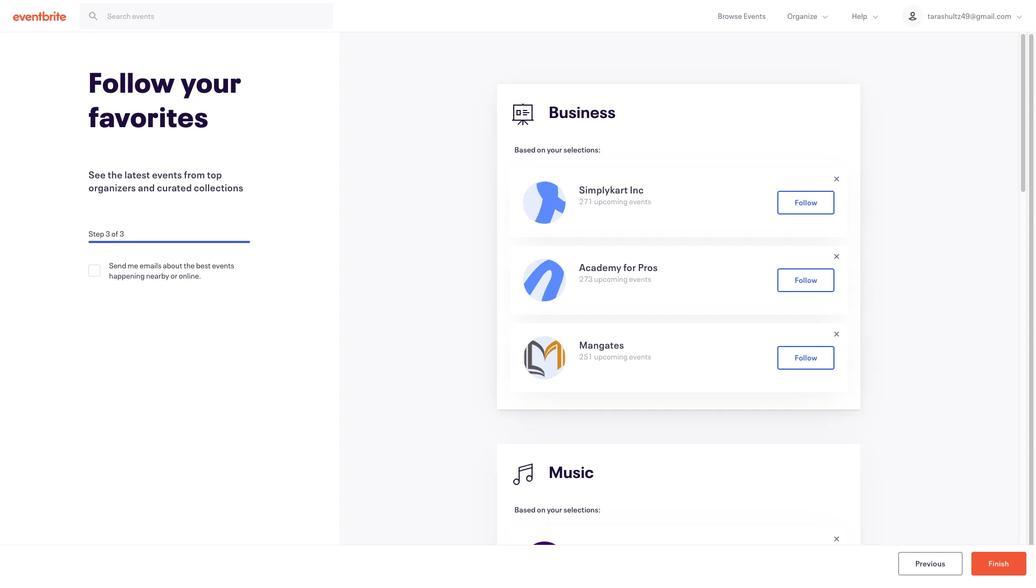 Task type: locate. For each thing, give the bounding box(es) containing it.
finish
[[989, 558, 1010, 569]]

help link
[[841, 0, 891, 32]]

0 horizontal spatial the
[[108, 168, 123, 181]]

selections: for music
[[564, 505, 601, 515]]

or
[[171, 271, 177, 281]]

events right simplykart
[[629, 196, 652, 207]]

0 vertical spatial follow button
[[778, 191, 835, 215]]

the
[[579, 544, 596, 557]]

1 vertical spatial based
[[515, 505, 536, 515]]

inc
[[630, 183, 644, 196]]

based on your selections: for music
[[515, 505, 601, 515]]

1 based on your selections: from the top
[[515, 145, 601, 155]]

1 upcoming from the top
[[594, 196, 628, 207]]

2 vertical spatial follow button
[[778, 346, 835, 370]]

3 follow button from the top
[[778, 346, 835, 370]]

events left from
[[152, 168, 182, 181]]

1 vertical spatial your
[[547, 145, 562, 155]]

2 3 from the left
[[120, 229, 124, 239]]

1 follow button from the top
[[778, 191, 835, 215]]

simplykart inc 271 upcoming events
[[579, 183, 652, 207]]

based on your selections:
[[515, 145, 601, 155], [515, 505, 601, 515]]

selections:
[[564, 145, 601, 155], [564, 505, 601, 515]]

favorites
[[89, 98, 209, 135]]

0 vertical spatial based
[[515, 145, 536, 155]]

0 vertical spatial your
[[181, 64, 242, 100]]

2 vertical spatial upcoming
[[594, 352, 628, 362]]

the
[[108, 168, 123, 181], [184, 261, 195, 271]]

3 left of
[[106, 229, 110, 239]]

your inside follow your favorites
[[181, 64, 242, 100]]

academy for pros 273 upcoming events
[[579, 261, 658, 284]]

upcoming right 271
[[594, 196, 628, 207]]

0 vertical spatial on
[[537, 145, 546, 155]]

follow button
[[778, 191, 835, 215], [778, 269, 835, 292], [778, 346, 835, 370]]

3 upcoming from the top
[[594, 352, 628, 362]]

for
[[624, 261, 636, 274]]

2 follow button from the top
[[778, 269, 835, 292]]

events right mangates
[[629, 352, 652, 362]]

the evening muse
[[579, 544, 661, 557]]

online.
[[179, 271, 201, 281]]

1 vertical spatial selections:
[[564, 505, 601, 515]]

1 horizontal spatial the
[[184, 261, 195, 271]]

follow button for simplykart inc
[[778, 191, 835, 215]]

mangates 251 upcoming events
[[579, 339, 652, 362]]

previous button
[[898, 552, 963, 576]]

selections: for business
[[564, 145, 601, 155]]

based
[[515, 145, 536, 155], [515, 505, 536, 515]]

your
[[181, 64, 242, 100], [547, 145, 562, 155], [547, 505, 562, 515]]

based for music
[[515, 505, 536, 515]]

browse events
[[718, 11, 766, 21]]

1 vertical spatial on
[[537, 505, 546, 515]]

based on your selections: for business
[[515, 145, 601, 155]]

0 vertical spatial based on your selections:
[[515, 145, 601, 155]]

events inside academy for pros 273 upcoming events
[[629, 274, 652, 284]]

help
[[852, 11, 868, 21]]

0 horizontal spatial 3
[[106, 229, 110, 239]]

3 right of
[[120, 229, 124, 239]]

follow inside follow your favorites
[[89, 64, 175, 100]]

1 on from the top
[[537, 145, 546, 155]]

browse
[[718, 11, 742, 21]]

muse
[[636, 544, 661, 557]]

based on your selections: down business
[[515, 145, 601, 155]]

from
[[184, 168, 205, 181]]

follow your favorites
[[89, 64, 242, 135]]

1 vertical spatial follow button
[[778, 269, 835, 292]]

organizers
[[89, 181, 136, 194]]

best
[[196, 261, 211, 271]]

upcoming
[[594, 196, 628, 207], [594, 274, 628, 284], [594, 352, 628, 362]]

1 based from the top
[[515, 145, 536, 155]]

step 3 of 3
[[89, 229, 124, 239]]

the right see
[[108, 168, 123, 181]]

top
[[207, 168, 222, 181]]

1 horizontal spatial 3
[[120, 229, 124, 239]]

based on your selections: down "music"
[[515, 505, 601, 515]]

upcoming right the 273
[[594, 274, 628, 284]]

me
[[128, 261, 138, 271]]

the evening muse link
[[566, 542, 661, 582]]

1 vertical spatial upcoming
[[594, 274, 628, 284]]

selections: down business
[[564, 145, 601, 155]]

271
[[579, 196, 593, 207]]

on
[[537, 145, 546, 155], [537, 505, 546, 515]]

2 based from the top
[[515, 505, 536, 515]]

selections: down "music"
[[564, 505, 601, 515]]

2 vertical spatial your
[[547, 505, 562, 515]]

1 vertical spatial the
[[184, 261, 195, 271]]

events right academy
[[629, 274, 652, 284]]

events right best
[[212, 261, 234, 271]]

upcoming inside mangates 251 upcoming events
[[594, 352, 628, 362]]

previous
[[916, 558, 946, 569]]

2 on from the top
[[537, 505, 546, 515]]

2 based on your selections: from the top
[[515, 505, 601, 515]]

2 selections: from the top
[[564, 505, 601, 515]]

follow button for mangates
[[778, 346, 835, 370]]

0 vertical spatial selections:
[[564, 145, 601, 155]]

1 vertical spatial based on your selections:
[[515, 505, 601, 515]]

events
[[152, 168, 182, 181], [629, 196, 652, 207], [212, 261, 234, 271], [629, 274, 652, 284], [629, 352, 652, 362]]

0 vertical spatial upcoming
[[594, 196, 628, 207]]

upcoming right 251
[[594, 352, 628, 362]]

3
[[106, 229, 110, 239], [120, 229, 124, 239]]

the left best
[[184, 261, 195, 271]]

events inside mangates 251 upcoming events
[[629, 352, 652, 362]]

2 upcoming from the top
[[594, 274, 628, 284]]

0 vertical spatial the
[[108, 168, 123, 181]]

emails
[[140, 261, 162, 271]]

1 selections: from the top
[[564, 145, 601, 155]]

follow
[[89, 64, 175, 100], [795, 197, 818, 207], [795, 275, 818, 285], [795, 352, 818, 363]]

follow for follow button for academy for pros
[[795, 275, 818, 285]]

simplykart
[[579, 183, 628, 196]]



Task type: describe. For each thing, give the bounding box(es) containing it.
happening
[[109, 271, 145, 281]]

on for music
[[537, 505, 546, 515]]

latest
[[125, 168, 150, 181]]

organize link
[[777, 0, 841, 32]]

tarashultz49@gmail.com link
[[891, 0, 1036, 32]]

follow for mangates's follow button
[[795, 352, 818, 363]]

follow for follow button for simplykart inc
[[795, 197, 818, 207]]

upcoming inside academy for pros 273 upcoming events
[[594, 274, 628, 284]]

pros
[[638, 261, 658, 274]]

music
[[549, 462, 594, 483]]

251
[[579, 352, 593, 362]]

eventbrite image
[[13, 11, 66, 21]]

events
[[744, 11, 766, 21]]

finish button
[[972, 552, 1027, 576]]

273
[[579, 274, 593, 284]]

your for music
[[547, 505, 562, 515]]

about
[[163, 261, 182, 271]]

your for business
[[547, 145, 562, 155]]

of
[[112, 229, 118, 239]]

mangates
[[579, 339, 624, 352]]

send me emails about the best events happening nearby or online.
[[109, 261, 234, 281]]

events inside see the latest events from top organizers and curated collections
[[152, 168, 182, 181]]

tarashultz49@gmail.com
[[928, 11, 1012, 21]]

see the latest events from top organizers and curated collections
[[89, 168, 243, 194]]

browse events link
[[707, 0, 777, 32]]

collections
[[194, 181, 243, 194]]

follow for follow your favorites
[[89, 64, 175, 100]]

on for business
[[537, 145, 546, 155]]

follow button for academy for pros
[[778, 269, 835, 292]]

based for business
[[515, 145, 536, 155]]

organize
[[788, 11, 818, 21]]

see
[[89, 168, 106, 181]]

nearby
[[146, 271, 169, 281]]

business
[[549, 102, 616, 123]]

evening
[[598, 544, 634, 557]]

send
[[109, 261, 126, 271]]

academy
[[579, 261, 622, 274]]

curated
[[157, 181, 192, 194]]

upcoming inside simplykart inc 271 upcoming events
[[594, 196, 628, 207]]

the inside see the latest events from top organizers and curated collections
[[108, 168, 123, 181]]

events inside send me emails about the best events happening nearby or online.
[[212, 261, 234, 271]]

1 3 from the left
[[106, 229, 110, 239]]

the inside send me emails about the best events happening nearby or online.
[[184, 261, 195, 271]]

and
[[138, 181, 155, 194]]

step
[[89, 229, 104, 239]]

events inside simplykart inc 271 upcoming events
[[629, 196, 652, 207]]

progressbar progress bar
[[89, 241, 250, 243]]



Task type: vqa. For each thing, say whether or not it's contained in the screenshot.
Music at the right of page
yes



